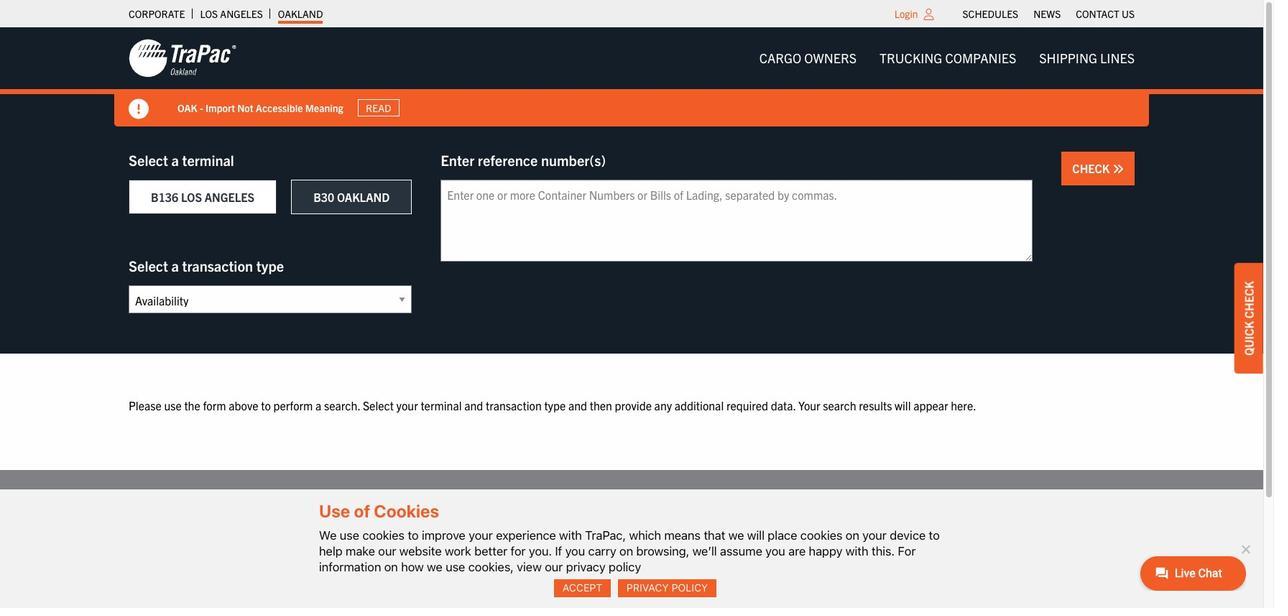 Task type: describe. For each thing, give the bounding box(es) containing it.
2 vertical spatial a
[[316, 398, 322, 413]]

0 horizontal spatial our
[[378, 544, 396, 558]]

los angeles
[[200, 7, 263, 20]]

solid image inside check button
[[1113, 163, 1124, 175]]

news link
[[1034, 4, 1061, 24]]

Enter reference number(s) text field
[[441, 180, 1033, 262]]

trucking companies
[[880, 50, 1017, 66]]

2722
[[808, 556, 834, 571]]

privacy policy
[[627, 582, 708, 594]]

device
[[890, 528, 926, 543]]

shipping lines link
[[1028, 44, 1147, 73]]

shipping
[[1040, 50, 1098, 66]]

oakland image
[[129, 38, 237, 78]]

cargo owners
[[760, 50, 857, 66]]

cookies
[[374, 501, 439, 522]]

additional
[[675, 398, 724, 413]]

quick check link
[[1235, 263, 1264, 374]]

accept
[[563, 582, 603, 594]]

read link
[[358, 99, 400, 117]]

provide
[[615, 398, 652, 413]]

select a terminal
[[129, 151, 234, 169]]

0 horizontal spatial solid image
[[129, 99, 149, 119]]

contact us link
[[1076, 4, 1135, 24]]

2 cookies from the left
[[801, 528, 843, 543]]

any
[[655, 398, 672, 413]]

help
[[319, 544, 343, 558]]

1 vertical spatial los
[[181, 190, 202, 204]]

appear
[[914, 398, 949, 413]]

light image
[[924, 9, 934, 20]]

oakland,
[[477, 566, 521, 580]]

trapac,
[[585, 528, 626, 543]]

enter reference number(s)
[[441, 151, 606, 169]]

contact
[[1076, 7, 1120, 20]]

login
[[895, 7, 918, 20]]

trucking
[[880, 50, 943, 66]]

0 vertical spatial terminal
[[182, 151, 234, 169]]

94607
[[541, 566, 574, 580]]

2 horizontal spatial to
[[929, 528, 940, 543]]

schedules link
[[963, 4, 1019, 24]]

browsing,
[[637, 544, 690, 558]]

contact us
[[1076, 7, 1135, 20]]

search
[[823, 398, 857, 413]]

banner containing cargo owners
[[0, 27, 1275, 127]]

please use the form above to perform a search. select your terminal and transaction type and then provide any additional required data. your search results will appear here.
[[129, 398, 977, 413]]

trucking companies link
[[868, 44, 1028, 73]]

1 horizontal spatial will
[[895, 398, 911, 413]]

information
[[319, 560, 381, 574]]

1 horizontal spatial your
[[469, 528, 493, 543]]

check inside 'link'
[[1242, 281, 1257, 319]]

please
[[129, 398, 162, 413]]

oak - import not accessible meaning
[[178, 101, 343, 114]]

reference
[[478, 151, 538, 169]]

for
[[898, 544, 916, 558]]

website
[[400, 544, 442, 558]]

policy
[[672, 582, 708, 594]]

happy
[[809, 544, 843, 558]]

which
[[629, 528, 661, 543]]

- inside 2800 7th street berth 30 - 32 oakland, ca 94607
[[523, 547, 527, 562]]

place
[[768, 528, 798, 543]]

check inside button
[[1073, 161, 1113, 175]]

corporate
[[129, 7, 185, 20]]

are
[[789, 544, 806, 558]]

here.
[[951, 398, 977, 413]]

privacy
[[627, 582, 669, 594]]

footer containing 2800 7th street
[[0, 470, 1264, 608]]

perform
[[274, 398, 313, 413]]

1 you from the left
[[565, 544, 585, 558]]

us
[[1122, 7, 1135, 20]]

policy
[[609, 560, 641, 574]]

select for select a terminal
[[129, 151, 168, 169]]

oakland link
[[278, 4, 323, 24]]

assume
[[720, 544, 763, 558]]

1 vertical spatial transaction
[[486, 398, 542, 413]]

improve
[[422, 528, 466, 543]]

0 vertical spatial los
[[200, 7, 218, 20]]

if
[[555, 544, 562, 558]]

32
[[529, 547, 543, 562]]

1 horizontal spatial type
[[544, 398, 566, 413]]

b136 los angeles
[[151, 190, 255, 204]]

b136
[[151, 190, 178, 204]]

1 horizontal spatial on
[[620, 544, 633, 558]]

results
[[859, 398, 892, 413]]

data.
[[771, 398, 796, 413]]

for
[[511, 544, 526, 558]]

877-
[[760, 556, 784, 571]]

angeles inside los angeles link
[[220, 7, 263, 20]]

select a transaction type
[[129, 257, 284, 275]]

0 horizontal spatial use
[[164, 398, 182, 413]]



Task type: vqa. For each thing, say whether or not it's contained in the screenshot.
cookies,
yes



Task type: locate. For each thing, give the bounding box(es) containing it.
enter
[[441, 151, 475, 169]]

0 horizontal spatial check
[[1073, 161, 1113, 175]]

a for terminal
[[171, 151, 179, 169]]

los right b136
[[181, 190, 202, 204]]

2 horizontal spatial your
[[863, 528, 887, 543]]

solid image
[[129, 99, 149, 119], [1113, 163, 1124, 175]]

work
[[445, 544, 471, 558]]

2800
[[477, 529, 503, 543]]

angeles left the oakland 'link'
[[220, 7, 263, 20]]

cookies up happy
[[801, 528, 843, 543]]

make
[[346, 544, 375, 558]]

oakland right los angeles link
[[278, 7, 323, 20]]

will
[[895, 398, 911, 413], [747, 528, 765, 543]]

1 vertical spatial solid image
[[1113, 163, 1124, 175]]

banner
[[0, 27, 1275, 127]]

you.
[[529, 544, 552, 558]]

accept link
[[554, 579, 611, 597]]

1 horizontal spatial use
[[340, 528, 359, 543]]

1 horizontal spatial our
[[545, 560, 563, 574]]

- right oak
[[200, 101, 203, 114]]

our right make
[[378, 544, 396, 558]]

will up assume
[[747, 528, 765, 543]]

with
[[559, 528, 582, 543], [846, 544, 869, 558]]

your up this.
[[863, 528, 887, 543]]

will inside use of cookies we use cookies to improve your experience with trapac, which means that we will place cookies on your device to help make our website work better for you. if you carry on browsing, we'll assume you are happy with this. for information on how we use cookies, view our privacy policy
[[747, 528, 765, 543]]

service:
[[718, 556, 758, 571]]

1 and from the left
[[465, 398, 483, 413]]

1 vertical spatial check
[[1242, 281, 1257, 319]]

select for select a transaction type
[[129, 257, 168, 275]]

check button
[[1062, 152, 1135, 185]]

menu bar containing schedules
[[955, 4, 1143, 24]]

1 vertical spatial angeles
[[205, 190, 255, 204]]

1 vertical spatial we
[[427, 560, 443, 574]]

footer
[[0, 470, 1264, 608]]

0 horizontal spatial with
[[559, 528, 582, 543]]

1 vertical spatial oakland
[[337, 190, 390, 204]]

2 vertical spatial use
[[446, 560, 465, 574]]

login link
[[895, 7, 918, 20]]

0 vertical spatial oakland
[[278, 7, 323, 20]]

our
[[378, 544, 396, 558], [545, 560, 563, 574]]

oak
[[178, 101, 198, 114]]

a up b136
[[171, 151, 179, 169]]

owners
[[805, 50, 857, 66]]

cargo
[[760, 50, 802, 66]]

0 vertical spatial type
[[256, 257, 284, 275]]

angeles
[[220, 7, 263, 20], [205, 190, 255, 204]]

menu bar
[[955, 4, 1143, 24], [748, 44, 1147, 73]]

of
[[354, 501, 370, 522]]

2 vertical spatial on
[[384, 560, 398, 574]]

lines
[[1101, 50, 1135, 66]]

0 vertical spatial select
[[129, 151, 168, 169]]

1 vertical spatial a
[[171, 257, 179, 275]]

0 vertical spatial transaction
[[182, 257, 253, 275]]

1 horizontal spatial cookies
[[801, 528, 843, 543]]

select right search.
[[363, 398, 394, 413]]

1 vertical spatial type
[[544, 398, 566, 413]]

1 cookies from the left
[[363, 528, 405, 543]]

to right above
[[261, 398, 271, 413]]

1 horizontal spatial we
[[729, 528, 744, 543]]

a
[[171, 151, 179, 169], [171, 257, 179, 275], [316, 398, 322, 413]]

cargo owners link
[[748, 44, 868, 73]]

type
[[256, 257, 284, 275], [544, 398, 566, 413]]

privacy
[[566, 560, 606, 574]]

number(s)
[[541, 151, 606, 169]]

customer service: 877-387-2722
[[667, 556, 834, 571]]

0 horizontal spatial we
[[427, 560, 443, 574]]

1 horizontal spatial terminal
[[421, 398, 462, 413]]

with up if
[[559, 528, 582, 543]]

0 horizontal spatial transaction
[[182, 257, 253, 275]]

oakland down the information
[[330, 575, 383, 589]]

2 vertical spatial oakland
[[330, 575, 383, 589]]

1 vertical spatial menu bar
[[748, 44, 1147, 73]]

to up website
[[408, 528, 419, 543]]

0 vertical spatial -
[[200, 101, 203, 114]]

select
[[129, 151, 168, 169], [129, 257, 168, 275], [363, 398, 394, 413]]

0 vertical spatial use
[[164, 398, 182, 413]]

oakland right b30
[[337, 190, 390, 204]]

1 horizontal spatial to
[[408, 528, 419, 543]]

your up better
[[469, 528, 493, 543]]

select down b136
[[129, 257, 168, 275]]

0 horizontal spatial on
[[384, 560, 398, 574]]

select up b136
[[129, 151, 168, 169]]

a left search.
[[316, 398, 322, 413]]

you right if
[[565, 544, 585, 558]]

required
[[727, 398, 769, 413]]

form
[[203, 398, 226, 413]]

1 vertical spatial on
[[620, 544, 633, 558]]

cookies
[[363, 528, 405, 543], [801, 528, 843, 543]]

use left the
[[164, 398, 182, 413]]

0 vertical spatial with
[[559, 528, 582, 543]]

1 vertical spatial our
[[545, 560, 563, 574]]

on left how
[[384, 560, 398, 574]]

use up make
[[340, 528, 359, 543]]

use
[[319, 501, 350, 522]]

0 horizontal spatial -
[[200, 101, 203, 114]]

privacy policy link
[[618, 579, 717, 597]]

companies
[[946, 50, 1017, 66]]

1 vertical spatial will
[[747, 528, 765, 543]]

1 vertical spatial -
[[523, 547, 527, 562]]

0 vertical spatial on
[[846, 528, 860, 543]]

use of cookies we use cookies to improve your experience with trapac, which means that we will place cookies on your device to help make our website work better for you. if you carry on browsing, we'll assume you are happy with this. for information on how we use cookies, view our privacy policy
[[319, 501, 940, 574]]

import
[[206, 101, 235, 114]]

on left device
[[846, 528, 860, 543]]

30
[[507, 547, 520, 562]]

0 horizontal spatial type
[[256, 257, 284, 275]]

1 horizontal spatial solid image
[[1113, 163, 1124, 175]]

2 horizontal spatial use
[[446, 560, 465, 574]]

menu bar inside banner
[[748, 44, 1147, 73]]

menu bar down light icon
[[748, 44, 1147, 73]]

0 vertical spatial a
[[171, 151, 179, 169]]

berth
[[477, 547, 504, 562]]

to
[[261, 398, 271, 413], [408, 528, 419, 543], [929, 528, 940, 543]]

schedules
[[963, 7, 1019, 20]]

you down place in the right of the page
[[766, 544, 786, 558]]

check
[[1073, 161, 1113, 175], [1242, 281, 1257, 319]]

1 vertical spatial terminal
[[421, 398, 462, 413]]

387-
[[784, 556, 808, 571]]

1 horizontal spatial and
[[569, 398, 587, 413]]

you
[[565, 544, 585, 558], [766, 544, 786, 558]]

2 you from the left
[[766, 544, 786, 558]]

cookies,
[[468, 560, 514, 574]]

0 vertical spatial angeles
[[220, 7, 263, 20]]

0 vertical spatial check
[[1073, 161, 1113, 175]]

news
[[1034, 7, 1061, 20]]

1 horizontal spatial transaction
[[486, 398, 542, 413]]

the
[[184, 398, 200, 413]]

use down work
[[446, 560, 465, 574]]

we'll
[[693, 544, 717, 558]]

1 horizontal spatial check
[[1242, 281, 1257, 319]]

how
[[401, 560, 424, 574]]

meaning
[[305, 101, 343, 114]]

we
[[319, 528, 337, 543]]

on up policy
[[620, 544, 633, 558]]

0 horizontal spatial to
[[261, 398, 271, 413]]

experience
[[496, 528, 556, 543]]

cookies up make
[[363, 528, 405, 543]]

this.
[[872, 544, 895, 558]]

menu bar up shipping
[[955, 4, 1143, 24]]

angeles down select a terminal
[[205, 190, 255, 204]]

ca
[[524, 566, 538, 580]]

we up assume
[[729, 528, 744, 543]]

0 vertical spatial will
[[895, 398, 911, 413]]

- right 30
[[523, 547, 527, 562]]

menu bar containing cargo owners
[[748, 44, 1147, 73]]

better
[[475, 544, 508, 558]]

that
[[704, 528, 726, 543]]

a down b136
[[171, 257, 179, 275]]

carry
[[588, 544, 617, 558]]

quick
[[1242, 321, 1257, 356]]

2800 7th street berth 30 - 32 oakland, ca 94607
[[477, 529, 574, 580]]

0 horizontal spatial your
[[397, 398, 418, 413]]

los up 'oakland' image
[[200, 7, 218, 20]]

2 and from the left
[[569, 398, 587, 413]]

0 vertical spatial solid image
[[129, 99, 149, 119]]

1 vertical spatial use
[[340, 528, 359, 543]]

1 horizontal spatial with
[[846, 544, 869, 558]]

will right results
[[895, 398, 911, 413]]

0 horizontal spatial cookies
[[363, 528, 405, 543]]

view
[[517, 560, 542, 574]]

your
[[397, 398, 418, 413], [469, 528, 493, 543], [863, 528, 887, 543]]

above
[[229, 398, 258, 413]]

no image
[[1239, 542, 1253, 556]]

1 vertical spatial with
[[846, 544, 869, 558]]

1 horizontal spatial -
[[523, 547, 527, 562]]

then
[[590, 398, 612, 413]]

terminal
[[182, 151, 234, 169], [421, 398, 462, 413]]

use
[[164, 398, 182, 413], [340, 528, 359, 543], [446, 560, 465, 574]]

2 vertical spatial select
[[363, 398, 394, 413]]

2 horizontal spatial on
[[846, 528, 860, 543]]

0 horizontal spatial will
[[747, 528, 765, 543]]

0 horizontal spatial terminal
[[182, 151, 234, 169]]

1 horizontal spatial you
[[766, 544, 786, 558]]

0 horizontal spatial you
[[565, 544, 585, 558]]

1 vertical spatial select
[[129, 257, 168, 275]]

quick check
[[1242, 281, 1257, 356]]

customer
[[667, 556, 715, 571]]

your right search.
[[397, 398, 418, 413]]

0 vertical spatial menu bar
[[955, 4, 1143, 24]]

0 vertical spatial we
[[729, 528, 744, 543]]

read
[[366, 101, 391, 114]]

with left this.
[[846, 544, 869, 558]]

accessible
[[256, 101, 303, 114]]

b30
[[314, 190, 334, 204]]

0 horizontal spatial and
[[465, 398, 483, 413]]

a for transaction
[[171, 257, 179, 275]]

to right device
[[929, 528, 940, 543]]

our down if
[[545, 560, 563, 574]]

we down website
[[427, 560, 443, 574]]

0 vertical spatial our
[[378, 544, 396, 558]]



